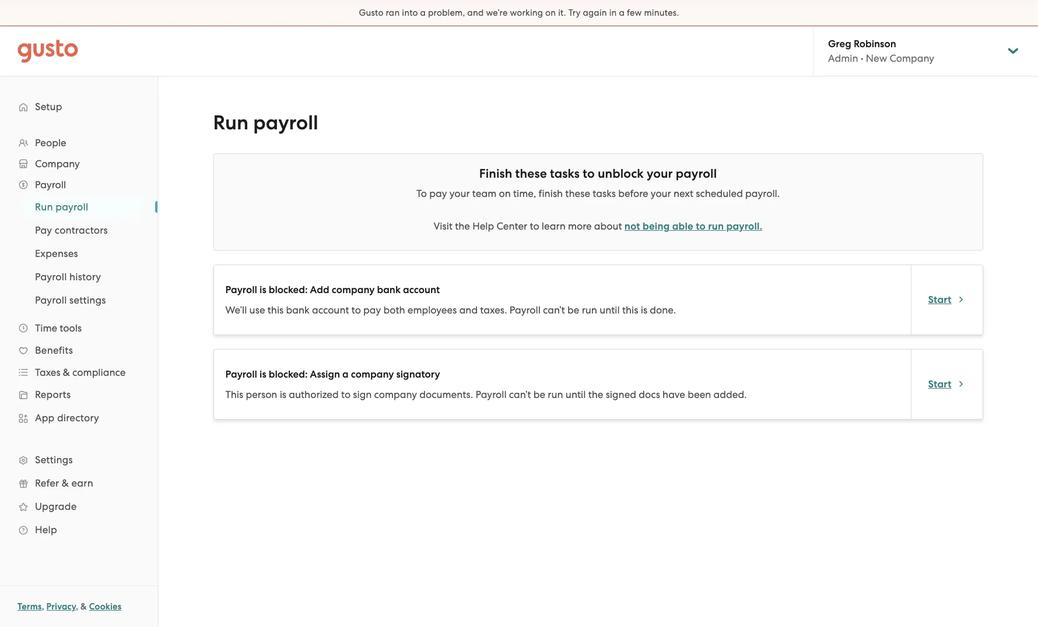 Task type: describe. For each thing, give the bounding box(es) containing it.
finish
[[539, 188, 563, 200]]

blocked: for assign
[[269, 369, 308, 381]]

to pay your team on time, finish these tasks before your next scheduled payroll.
[[416, 188, 780, 200]]

gusto
[[359, 8, 384, 18]]

2 this from the left
[[622, 305, 638, 316]]

company inside dropdown button
[[35, 158, 80, 170]]

both
[[384, 305, 405, 316]]

•
[[861, 53, 864, 64]]

2 horizontal spatial a
[[619, 8, 625, 18]]

time
[[35, 323, 57, 334]]

finish these tasks to unblock your payroll
[[479, 166, 717, 181]]

help inside gusto navigation 'element'
[[35, 524, 57, 536]]

pay
[[35, 225, 52, 236]]

admin
[[828, 53, 858, 64]]

0 vertical spatial payroll
[[253, 111, 318, 135]]

expenses
[[35, 248, 78, 260]]

contractors
[[55, 225, 108, 236]]

payroll. for run
[[727, 221, 763, 233]]

to down payroll is blocked: add company bank account
[[352, 305, 361, 316]]

company button
[[12, 153, 146, 174]]

help inside visit the help center to learn more about not being able to run payroll.
[[473, 221, 494, 232]]

0 horizontal spatial a
[[342, 369, 349, 381]]

to left sign
[[341, 389, 351, 401]]

gusto navigation element
[[0, 76, 158, 561]]

team
[[472, 188, 497, 200]]

tools
[[60, 323, 82, 334]]

visit
[[434, 221, 453, 232]]

1 horizontal spatial account
[[403, 284, 440, 296]]

time tools button
[[12, 318, 146, 339]]

pay contractors link
[[21, 220, 146, 241]]

signed
[[606, 389, 636, 401]]

time,
[[513, 188, 536, 200]]

help link
[[12, 520, 146, 541]]

it.
[[558, 8, 566, 18]]

not being able to run payroll. link
[[625, 221, 763, 233]]

1 horizontal spatial these
[[565, 188, 590, 200]]

greg
[[828, 38, 852, 50]]

payroll right documents.
[[476, 389, 507, 401]]

1 vertical spatial be
[[534, 389, 546, 401]]

learn
[[542, 221, 566, 232]]

1 vertical spatial payroll
[[676, 166, 717, 181]]

1 horizontal spatial can't
[[543, 305, 565, 316]]

compliance
[[72, 367, 126, 379]]

working
[[510, 8, 543, 18]]

privacy link
[[46, 602, 76, 613]]

done.
[[650, 305, 676, 316]]

employees
[[408, 305, 457, 316]]

taxes & compliance
[[35, 367, 126, 379]]

& for earn
[[62, 478, 69, 489]]

0 vertical spatial tasks
[[550, 166, 580, 181]]

cookies
[[89, 602, 122, 613]]

1 horizontal spatial until
[[600, 305, 620, 316]]

added.
[[714, 389, 747, 401]]

been
[[688, 389, 711, 401]]

start link for payroll is blocked: add company bank account
[[928, 293, 966, 307]]

cookies button
[[89, 600, 122, 614]]

settings
[[69, 295, 106, 306]]

person
[[246, 389, 277, 401]]

people button
[[12, 132, 146, 153]]

settings link
[[12, 450, 146, 471]]

more
[[568, 221, 592, 232]]

time tools
[[35, 323, 82, 334]]

directory
[[57, 412, 99, 424]]

run payroll link
[[21, 197, 146, 218]]

2 , from the left
[[76, 602, 78, 613]]

1 vertical spatial tasks
[[593, 188, 616, 200]]

2 vertical spatial &
[[81, 602, 87, 613]]

payroll is blocked: add company bank account
[[225, 284, 440, 296]]

taxes.
[[480, 305, 507, 316]]

0 horizontal spatial run
[[548, 389, 563, 401]]

0 vertical spatial company
[[332, 284, 375, 296]]

app directory
[[35, 412, 99, 424]]

payroll for payroll is blocked: assign a company signatory
[[225, 369, 257, 381]]

your up before
[[647, 166, 673, 181]]

list containing people
[[0, 132, 158, 542]]

robinson
[[854, 38, 896, 50]]

1 this from the left
[[268, 305, 284, 316]]

terms link
[[18, 602, 42, 613]]

payroll for payroll settings
[[35, 295, 67, 306]]

again
[[583, 8, 607, 18]]

1 vertical spatial company
[[351, 369, 394, 381]]

reports link
[[12, 384, 146, 405]]

0 horizontal spatial these
[[515, 166, 547, 181]]

home image
[[18, 39, 78, 63]]

setup link
[[12, 96, 146, 117]]

gusto ran into a problem, and we're working on it. try again in a few minutes.
[[359, 8, 679, 18]]

next
[[674, 188, 694, 200]]

privacy
[[46, 602, 76, 613]]

taxes & compliance button
[[12, 362, 146, 383]]

upgrade
[[35, 501, 77, 513]]

0 vertical spatial and
[[467, 8, 484, 18]]

is up person at the bottom left
[[260, 369, 266, 381]]

before
[[618, 188, 648, 200]]

benefits link
[[12, 340, 146, 361]]

blocked: for add
[[269, 284, 308, 296]]

refer & earn link
[[12, 473, 146, 494]]

app directory link
[[12, 408, 146, 429]]

not
[[625, 221, 640, 233]]

this person is authorized to sign company documents. payroll can't be run until the signed docs have been added.
[[225, 389, 747, 401]]

people
[[35, 137, 66, 149]]

setup
[[35, 101, 62, 113]]

about
[[594, 221, 622, 232]]

your left next
[[651, 188, 671, 200]]

payroll is blocked: assign a company signatory
[[225, 369, 440, 381]]

in
[[609, 8, 617, 18]]

1 vertical spatial the
[[588, 389, 603, 401]]

benefits
[[35, 345, 73, 356]]

payroll for payroll history
[[35, 271, 67, 283]]



Task type: vqa. For each thing, say whether or not it's contained in the screenshot.
Pay
yes



Task type: locate. For each thing, give the bounding box(es) containing it.
1 vertical spatial company
[[35, 158, 80, 170]]

account up employees
[[403, 284, 440, 296]]

0 horizontal spatial run
[[35, 201, 53, 213]]

list
[[0, 132, 158, 542], [0, 195, 158, 312]]

& inside dropdown button
[[63, 367, 70, 379]]

scheduled
[[696, 188, 743, 200]]

0 horizontal spatial pay
[[363, 305, 381, 316]]

on left time,
[[499, 188, 511, 200]]

unblock
[[598, 166, 644, 181]]

try
[[569, 8, 581, 18]]

1 vertical spatial &
[[62, 478, 69, 489]]

this
[[268, 305, 284, 316], [622, 305, 638, 316]]

0 vertical spatial blocked:
[[269, 284, 308, 296]]

we're
[[486, 8, 508, 18]]

& left cookies button
[[81, 602, 87, 613]]

payroll up "this"
[[225, 369, 257, 381]]

is
[[260, 284, 266, 296], [641, 305, 648, 316], [260, 369, 266, 381], [280, 389, 286, 401]]

1 horizontal spatial ,
[[76, 602, 78, 613]]

payroll settings
[[35, 295, 106, 306]]

1 vertical spatial until
[[566, 389, 586, 401]]

able
[[672, 221, 694, 233]]

we'll use this bank account to pay both employees and taxes. payroll can't be run until this is done.
[[225, 305, 676, 316]]

0 horizontal spatial run payroll
[[35, 201, 88, 213]]

payroll history link
[[21, 267, 146, 288]]

1 horizontal spatial a
[[420, 8, 426, 18]]

help left center
[[473, 221, 494, 232]]

sign
[[353, 389, 372, 401]]

and left we're
[[467, 8, 484, 18]]

your
[[647, 166, 673, 181], [450, 188, 470, 200], [651, 188, 671, 200]]

0 vertical spatial account
[[403, 284, 440, 296]]

payroll inside dropdown button
[[35, 179, 66, 191]]

bank up both
[[377, 284, 401, 296]]

this right use
[[268, 305, 284, 316]]

1 vertical spatial payroll.
[[727, 221, 763, 233]]

the left signed
[[588, 389, 603, 401]]

2 vertical spatial run
[[548, 389, 563, 401]]

0 horizontal spatial account
[[312, 305, 349, 316]]

a right into
[[420, 8, 426, 18]]

these up time,
[[515, 166, 547, 181]]

0 horizontal spatial help
[[35, 524, 57, 536]]

taxes
[[35, 367, 60, 379]]

company down signatory
[[374, 389, 417, 401]]

ran
[[386, 8, 400, 18]]

payroll up we'll
[[225, 284, 257, 296]]

we'll
[[225, 305, 247, 316]]

0 horizontal spatial bank
[[286, 305, 310, 316]]

company up sign
[[351, 369, 394, 381]]

tasks down finish these tasks to unblock your payroll
[[593, 188, 616, 200]]

0 vertical spatial can't
[[543, 305, 565, 316]]

is right person at the bottom left
[[280, 389, 286, 401]]

0 horizontal spatial payroll
[[56, 201, 88, 213]]

to
[[583, 166, 595, 181], [530, 221, 539, 232], [696, 221, 706, 233], [352, 305, 361, 316], [341, 389, 351, 401]]

2 vertical spatial company
[[374, 389, 417, 401]]

1 vertical spatial bank
[[286, 305, 310, 316]]

list containing run payroll
[[0, 195, 158, 312]]

payroll. down scheduled
[[727, 221, 763, 233]]

center
[[497, 221, 528, 232]]

refer & earn
[[35, 478, 93, 489]]

1 vertical spatial pay
[[363, 305, 381, 316]]

company
[[332, 284, 375, 296], [351, 369, 394, 381], [374, 389, 417, 401]]

to up to pay your team on time, finish these tasks before your next scheduled payroll. on the top of page
[[583, 166, 595, 181]]

0 vertical spatial pay
[[429, 188, 447, 200]]

run
[[213, 111, 249, 135], [35, 201, 53, 213]]

bank
[[377, 284, 401, 296], [286, 305, 310, 316]]

1 vertical spatial account
[[312, 305, 349, 316]]

1 vertical spatial can't
[[509, 389, 531, 401]]

the right visit
[[455, 221, 470, 232]]

blocked: up authorized
[[269, 369, 308, 381]]

these right finish
[[565, 188, 590, 200]]

payroll up time
[[35, 295, 67, 306]]

1 vertical spatial run
[[582, 305, 597, 316]]

1 blocked: from the top
[[269, 284, 308, 296]]

1 vertical spatial blocked:
[[269, 369, 308, 381]]

1 horizontal spatial run
[[582, 305, 597, 316]]

2 list from the top
[[0, 195, 158, 312]]

0 vertical spatial on
[[545, 8, 556, 18]]

history
[[69, 271, 101, 283]]

run
[[708, 221, 724, 233], [582, 305, 597, 316], [548, 389, 563, 401]]

company down "people"
[[35, 158, 80, 170]]

greg robinson admin • new company
[[828, 38, 935, 64]]

refer
[[35, 478, 59, 489]]

& right taxes
[[63, 367, 70, 379]]

0 vertical spatial start link
[[928, 293, 966, 307]]

1 horizontal spatial bank
[[377, 284, 401, 296]]

on
[[545, 8, 556, 18], [499, 188, 511, 200]]

0 horizontal spatial tasks
[[550, 166, 580, 181]]

run payroll inside list
[[35, 201, 88, 213]]

1 horizontal spatial be
[[568, 305, 580, 316]]

reports
[[35, 389, 71, 401]]

0 vertical spatial start
[[928, 294, 952, 306]]

2 start from the top
[[928, 378, 952, 391]]

to right able
[[696, 221, 706, 233]]

2 horizontal spatial run
[[708, 221, 724, 233]]

payroll. right scheduled
[[746, 188, 780, 200]]

,
[[42, 602, 44, 613], [76, 602, 78, 613]]

terms
[[18, 602, 42, 613]]

to inside visit the help center to learn more about not being able to run payroll.
[[530, 221, 539, 232]]

0 vertical spatial &
[[63, 367, 70, 379]]

a right assign
[[342, 369, 349, 381]]

payroll for payroll
[[35, 179, 66, 191]]

2 blocked: from the top
[[269, 369, 308, 381]]

blocked: left add
[[269, 284, 308, 296]]

0 horizontal spatial company
[[35, 158, 80, 170]]

0 vertical spatial payroll.
[[746, 188, 780, 200]]

1 vertical spatial run
[[35, 201, 53, 213]]

1 horizontal spatial on
[[545, 8, 556, 18]]

start link for payroll is blocked: assign a company signatory
[[928, 378, 966, 392]]

bank down payroll is blocked: add company bank account
[[286, 305, 310, 316]]

new
[[866, 53, 887, 64]]

& for compliance
[[63, 367, 70, 379]]

1 horizontal spatial company
[[890, 53, 935, 64]]

a right in
[[619, 8, 625, 18]]

payroll button
[[12, 174, 146, 195]]

1 vertical spatial these
[[565, 188, 590, 200]]

start for account
[[928, 294, 952, 306]]

start
[[928, 294, 952, 306], [928, 378, 952, 391]]

docs
[[639, 389, 660, 401]]

payroll inside list
[[56, 201, 88, 213]]

is left the done.
[[641, 305, 648, 316]]

blocked:
[[269, 284, 308, 296], [269, 369, 308, 381]]

on left it.
[[545, 8, 556, 18]]

1 vertical spatial start link
[[928, 378, 966, 392]]

1 horizontal spatial help
[[473, 221, 494, 232]]

0 horizontal spatial on
[[499, 188, 511, 200]]

1 horizontal spatial this
[[622, 305, 638, 316]]

2 vertical spatial payroll
[[56, 201, 88, 213]]

company right add
[[332, 284, 375, 296]]

assign
[[310, 369, 340, 381]]

1 vertical spatial start
[[928, 378, 952, 391]]

expenses link
[[21, 243, 146, 264]]

tasks
[[550, 166, 580, 181], [593, 188, 616, 200]]

upgrade link
[[12, 496, 146, 517]]

these
[[515, 166, 547, 181], [565, 188, 590, 200]]

company
[[890, 53, 935, 64], [35, 158, 80, 170]]

add
[[310, 284, 329, 296]]

help
[[473, 221, 494, 232], [35, 524, 57, 536]]

payroll down the 'company' dropdown button
[[35, 179, 66, 191]]

&
[[63, 367, 70, 379], [62, 478, 69, 489], [81, 602, 87, 613]]

1 vertical spatial on
[[499, 188, 511, 200]]

app
[[35, 412, 55, 424]]

pay right to
[[429, 188, 447, 200]]

2 start link from the top
[[928, 378, 966, 392]]

have
[[663, 389, 685, 401]]

use
[[249, 305, 265, 316]]

visit the help center to learn more about not being able to run payroll.
[[434, 221, 763, 233]]

and left taxes.
[[459, 305, 478, 316]]

& left earn
[[62, 478, 69, 489]]

1 , from the left
[[42, 602, 44, 613]]

account down payroll is blocked: add company bank account
[[312, 305, 349, 316]]

0 vertical spatial run
[[213, 111, 249, 135]]

be
[[568, 305, 580, 316], [534, 389, 546, 401]]

help down upgrade
[[35, 524, 57, 536]]

payroll. for scheduled
[[746, 188, 780, 200]]

, left privacy on the bottom left of page
[[42, 602, 44, 613]]

is up use
[[260, 284, 266, 296]]

payroll right taxes.
[[510, 305, 541, 316]]

the inside visit the help center to learn more about not being able to run payroll.
[[455, 221, 470, 232]]

0 vertical spatial run payroll
[[213, 111, 318, 135]]

being
[[643, 221, 670, 233]]

1 horizontal spatial payroll
[[253, 111, 318, 135]]

0 vertical spatial be
[[568, 305, 580, 316]]

until left the done.
[[600, 305, 620, 316]]

0 vertical spatial company
[[890, 53, 935, 64]]

company inside greg robinson admin • new company
[[890, 53, 935, 64]]

1 horizontal spatial run payroll
[[213, 111, 318, 135]]

1 start link from the top
[[928, 293, 966, 307]]

0 vertical spatial run
[[708, 221, 724, 233]]

1 start from the top
[[928, 294, 952, 306]]

0 horizontal spatial be
[[534, 389, 546, 401]]

run inside gusto navigation 'element'
[[35, 201, 53, 213]]

1 horizontal spatial pay
[[429, 188, 447, 200]]

1 vertical spatial help
[[35, 524, 57, 536]]

0 vertical spatial help
[[473, 221, 494, 232]]

earn
[[71, 478, 93, 489]]

0 vertical spatial until
[[600, 305, 620, 316]]

minutes.
[[644, 8, 679, 18]]

terms , privacy , & cookies
[[18, 602, 122, 613]]

payroll down expenses
[[35, 271, 67, 283]]

payroll
[[35, 179, 66, 191], [35, 271, 67, 283], [225, 284, 257, 296], [35, 295, 67, 306], [510, 305, 541, 316], [225, 369, 257, 381], [476, 389, 507, 401]]

until left signed
[[566, 389, 586, 401]]

0 horizontal spatial can't
[[509, 389, 531, 401]]

authorized
[[289, 389, 339, 401]]

1 list from the top
[[0, 132, 158, 542]]

start link
[[928, 293, 966, 307], [928, 378, 966, 392]]

pay
[[429, 188, 447, 200], [363, 305, 381, 316]]

0 horizontal spatial ,
[[42, 602, 44, 613]]

1 horizontal spatial tasks
[[593, 188, 616, 200]]

payroll settings link
[[21, 290, 146, 311]]

into
[[402, 8, 418, 18]]

and
[[467, 8, 484, 18], [459, 305, 478, 316]]

0 horizontal spatial the
[[455, 221, 470, 232]]

0 horizontal spatial this
[[268, 305, 284, 316]]

2 horizontal spatial payroll
[[676, 166, 717, 181]]

payroll history
[[35, 271, 101, 283]]

this left the done.
[[622, 305, 638, 316]]

1 vertical spatial and
[[459, 305, 478, 316]]

few
[[627, 8, 642, 18]]

problem,
[[428, 8, 465, 18]]

account
[[403, 284, 440, 296], [312, 305, 349, 316]]

0 vertical spatial these
[[515, 166, 547, 181]]

your left team
[[450, 188, 470, 200]]

tasks up finish
[[550, 166, 580, 181]]

start for signatory
[[928, 378, 952, 391]]

settings
[[35, 454, 73, 466]]

1 horizontal spatial run
[[213, 111, 249, 135]]

0 horizontal spatial until
[[566, 389, 586, 401]]

signatory
[[396, 369, 440, 381]]

0 vertical spatial bank
[[377, 284, 401, 296]]

payroll for payroll is blocked: add company bank account
[[225, 284, 257, 296]]

1 vertical spatial run payroll
[[35, 201, 88, 213]]

, left cookies button
[[76, 602, 78, 613]]

company right the new
[[890, 53, 935, 64]]

pay contractors
[[35, 225, 108, 236]]

1 horizontal spatial the
[[588, 389, 603, 401]]

to left learn
[[530, 221, 539, 232]]

pay left both
[[363, 305, 381, 316]]

0 vertical spatial the
[[455, 221, 470, 232]]



